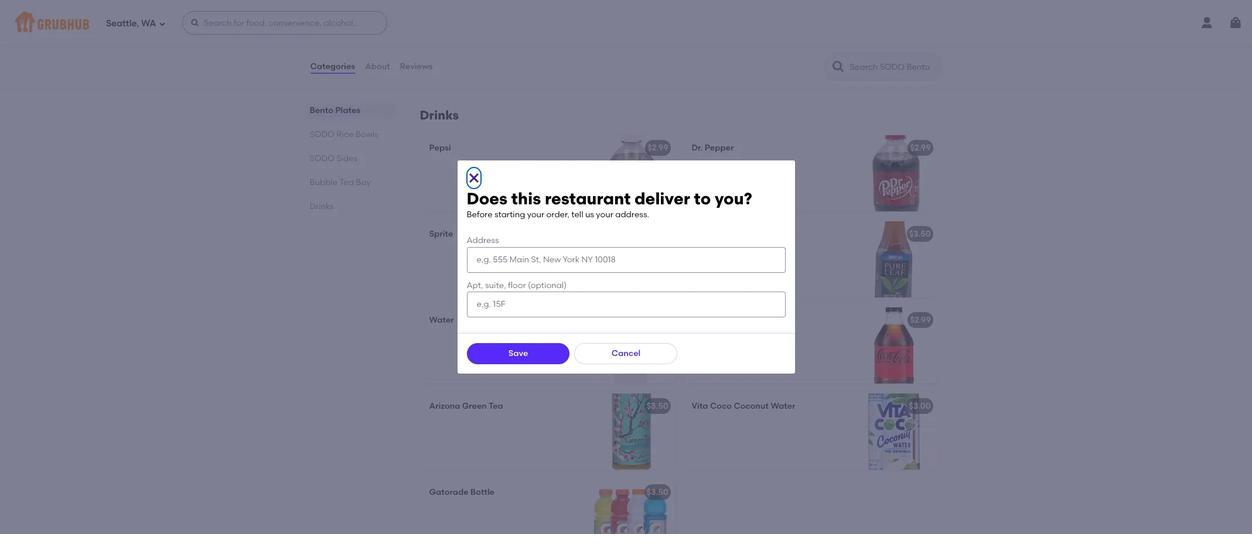 Task type: vqa. For each thing, say whether or not it's contained in the screenshot.
the top PALM
no



Task type: locate. For each thing, give the bounding box(es) containing it.
sides
[[336, 154, 357, 163]]

does
[[467, 189, 507, 209]]

try a creamy smoothie to fulfill any sweet cravings! button
[[422, 7, 675, 83]]

reviews
[[400, 61, 433, 71]]

0 horizontal spatial to
[[521, 31, 530, 41]]

sodo for sodo rice bowls
[[310, 129, 334, 139]]

coke
[[692, 315, 713, 325]]

water
[[429, 315, 454, 325], [771, 401, 795, 411]]

1 horizontal spatial svg image
[[1229, 16, 1243, 30]]

svg image
[[190, 18, 200, 28], [467, 171, 481, 185]]

strawberry smoothie image
[[587, 7, 675, 83]]

0 vertical spatial svg image
[[190, 18, 200, 28]]

suite,
[[485, 280, 506, 290]]

seattle, wa
[[106, 18, 156, 28]]

0 horizontal spatial svg image
[[190, 18, 200, 28]]

coconut
[[734, 401, 769, 411]]

does this restaurant deliver to you? before starting your order, tell us your address.
[[467, 189, 752, 220]]

0 vertical spatial sodo
[[310, 129, 334, 139]]

restaurant
[[545, 189, 631, 209]]

to inside does this restaurant deliver to you? before starting your order, tell us your address.
[[694, 189, 711, 209]]

1 vertical spatial sodo
[[310, 154, 334, 163]]

tea left bay
[[339, 178, 354, 187]]

delicious
[[772, 31, 807, 41]]

1 horizontal spatial your
[[596, 210, 613, 220]]

bowls
[[356, 129, 378, 139]]

cancel button
[[574, 343, 678, 364]]

your right us
[[596, 210, 613, 220]]

to left fulfill on the top of page
[[521, 31, 530, 41]]

tell
[[571, 210, 583, 220]]

to left our
[[747, 31, 755, 41]]

0 horizontal spatial your
[[527, 210, 544, 220]]

dr. pepper image
[[850, 135, 938, 211]]

sodo up bubble
[[310, 154, 334, 163]]

main navigation navigation
[[0, 0, 1252, 46]]

us
[[585, 210, 594, 220]]

your
[[527, 210, 544, 220], [596, 210, 613, 220]]

gatorade
[[429, 487, 468, 497]]

save
[[508, 348, 528, 358]]

drinks down bubble
[[310, 202, 334, 212]]

2 vertical spatial $3.50
[[647, 487, 668, 497]]

cravings!
[[454, 43, 490, 53]]

$2.99
[[648, 143, 668, 153], [910, 143, 931, 153], [910, 315, 931, 325]]

treat
[[692, 31, 712, 41]]

to inside treat yourself to our delicious sodo boba smoothie! enjoy the perfect balance of sweetness and texture in every sip!
[[747, 31, 755, 41]]

1 your from the left
[[527, 210, 544, 220]]

pepper
[[705, 143, 734, 153]]

1 horizontal spatial svg image
[[467, 171, 481, 185]]

enjoy
[[757, 43, 778, 53]]

drinks tab
[[310, 200, 392, 213]]

2 horizontal spatial to
[[747, 31, 755, 41]]

sodo inside 'tab'
[[310, 129, 334, 139]]

svg image
[[1229, 16, 1243, 30], [159, 20, 166, 27]]

1 horizontal spatial drinks
[[420, 108, 459, 122]]

boba
[[692, 43, 713, 53]]

apt,
[[467, 280, 483, 290]]

coco
[[710, 401, 732, 411]]

drinks up pepsi at left
[[420, 108, 459, 122]]

0 horizontal spatial tea
[[339, 178, 354, 187]]

0 vertical spatial water
[[429, 315, 454, 325]]

categories button
[[310, 46, 356, 88]]

svg image right wa
[[190, 18, 200, 28]]

green
[[462, 401, 487, 411]]

0 vertical spatial tea
[[339, 178, 354, 187]]

and
[[779, 55, 795, 65]]

dr.
[[692, 143, 703, 153]]

sodo inside tab
[[310, 154, 334, 163]]

$2.99 for pepper
[[910, 143, 931, 153]]

1 vertical spatial water
[[771, 401, 795, 411]]

vita
[[692, 401, 708, 411]]

tea inside 'tab'
[[339, 178, 354, 187]]

categories
[[310, 61, 355, 71]]

0 vertical spatial $3.50
[[909, 229, 931, 239]]

1 vertical spatial drinks
[[310, 202, 334, 212]]

svg image up does
[[467, 171, 481, 185]]

$3.50 for arizona green tea
[[647, 401, 668, 411]]

plates
[[335, 105, 360, 115]]

texture
[[797, 55, 825, 65]]

treat yourself to our delicious sodo boba smoothie! enjoy the perfect balance of sweetness and texture in every sip! button
[[685, 7, 938, 83]]

vita coco coconut water image
[[850, 394, 938, 470]]

arizona green tea
[[429, 401, 503, 411]]

yourself
[[714, 31, 745, 41]]

$3.00
[[909, 401, 931, 411]]

sodo
[[310, 129, 334, 139], [310, 154, 334, 163]]

address
[[467, 236, 499, 246]]

sodo left rice
[[310, 129, 334, 139]]

to left the you?
[[694, 189, 711, 209]]

0 vertical spatial drinks
[[420, 108, 459, 122]]

water image
[[587, 308, 675, 384]]

$3.50 inside "button"
[[909, 229, 931, 239]]

e,g. 555 Main St, New York NY 10018 search field
[[467, 247, 785, 273]]

drinks inside tab
[[310, 202, 334, 212]]

smoothie
[[482, 31, 519, 41]]

tea
[[339, 178, 354, 187], [489, 401, 503, 411]]

1 sodo from the top
[[310, 129, 334, 139]]

fulfill
[[532, 31, 550, 41]]

1 vertical spatial $3.50
[[647, 401, 668, 411]]

sodo sides
[[310, 154, 357, 163]]

of
[[727, 55, 734, 65]]

1 vertical spatial tea
[[489, 401, 503, 411]]

our
[[757, 31, 770, 41]]

bubble
[[310, 178, 338, 187]]

0 horizontal spatial svg image
[[159, 20, 166, 27]]

sprite
[[429, 229, 453, 239]]

$3.50
[[909, 229, 931, 239], [647, 401, 668, 411], [647, 487, 668, 497]]

any
[[552, 31, 567, 41]]

0 horizontal spatial drinks
[[310, 202, 334, 212]]

pepsi
[[429, 143, 451, 153]]

your down "this"
[[527, 210, 544, 220]]

sweetness
[[736, 55, 777, 65]]

tea right green
[[489, 401, 503, 411]]

drinks
[[420, 108, 459, 122], [310, 202, 334, 212]]

(optional)
[[528, 280, 567, 290]]

wa
[[141, 18, 156, 28]]

to inside try a creamy smoothie to fulfill any sweet cravings!
[[521, 31, 530, 41]]

2 sodo from the top
[[310, 154, 334, 163]]

$1.99
[[649, 315, 668, 325]]

1 horizontal spatial tea
[[489, 401, 503, 411]]

to
[[521, 31, 530, 41], [747, 31, 755, 41], [694, 189, 711, 209]]

1 horizontal spatial to
[[694, 189, 711, 209]]

about button
[[365, 46, 391, 88]]



Task type: describe. For each thing, give the bounding box(es) containing it.
coke zero image
[[850, 308, 938, 384]]

cancel
[[611, 348, 641, 358]]

0 horizontal spatial water
[[429, 315, 454, 325]]

sodo
[[809, 31, 830, 41]]

try
[[429, 31, 441, 41]]

pepsi image
[[587, 135, 675, 211]]

save button
[[467, 343, 570, 364]]

order,
[[546, 210, 569, 220]]

deliver
[[635, 189, 690, 209]]

rice
[[336, 129, 354, 139]]

pineapple smoothie image
[[850, 7, 938, 83]]

every
[[692, 67, 713, 77]]

balance
[[692, 55, 725, 65]]

1 horizontal spatial water
[[771, 401, 795, 411]]

to for fulfill
[[521, 31, 530, 41]]

a
[[443, 31, 448, 41]]

sweet
[[429, 43, 452, 53]]

2 your from the left
[[596, 210, 613, 220]]

seattle,
[[106, 18, 139, 28]]

starting
[[494, 210, 525, 220]]

$2.99 for zero
[[910, 315, 931, 325]]

reviews button
[[399, 46, 433, 88]]

you?
[[715, 189, 752, 209]]

1 vertical spatial svg image
[[467, 171, 481, 185]]

coke zero
[[692, 315, 733, 325]]

zero
[[715, 315, 733, 325]]

gatorade bottle
[[429, 487, 494, 497]]

floor
[[508, 280, 526, 290]]

the
[[780, 43, 793, 53]]

$3.50 button
[[685, 221, 938, 298]]

before
[[467, 210, 492, 220]]

sodo for sodo sides
[[310, 154, 334, 163]]

smoothie!
[[715, 43, 755, 53]]

sip!
[[715, 67, 728, 77]]

gatorade bottle image
[[587, 480, 675, 534]]

bottle
[[470, 487, 494, 497]]

Search SODO Bento search field
[[849, 62, 938, 73]]

to for you?
[[694, 189, 711, 209]]

e,g. 15F search field
[[467, 292, 785, 317]]

sodo rice bowls tab
[[310, 128, 392, 141]]

bubble tea bay
[[310, 178, 371, 187]]

sodo rice bowls
[[310, 129, 378, 139]]

arizona green tea image
[[587, 394, 675, 470]]

address.
[[615, 210, 649, 220]]

about
[[365, 61, 390, 71]]

bay
[[356, 178, 371, 187]]

vita coco coconut water
[[692, 401, 795, 411]]

pure leaf sweet tea image
[[850, 221, 938, 298]]

search icon image
[[831, 60, 845, 74]]

try a creamy smoothie to fulfill any sweet cravings!
[[429, 31, 567, 53]]

svg image inside main navigation 'navigation'
[[190, 18, 200, 28]]

this
[[511, 189, 541, 209]]

in
[[827, 55, 834, 65]]

creamy
[[450, 31, 481, 41]]

sodo sides tab
[[310, 152, 392, 165]]

dr. pepper
[[692, 143, 734, 153]]

sprite button
[[422, 221, 675, 298]]

bento plates
[[310, 105, 360, 115]]

sprite image
[[587, 221, 675, 298]]

apt, suite, floor (optional)
[[467, 280, 567, 290]]

bubble tea bay tab
[[310, 176, 392, 189]]

bento plates tab
[[310, 104, 392, 117]]

arizona
[[429, 401, 460, 411]]

bento
[[310, 105, 333, 115]]

perfect
[[795, 43, 824, 53]]

$3.50 for gatorade bottle
[[647, 487, 668, 497]]

treat yourself to our delicious sodo boba smoothie! enjoy the perfect balance of sweetness and texture in every sip!
[[692, 31, 834, 77]]



